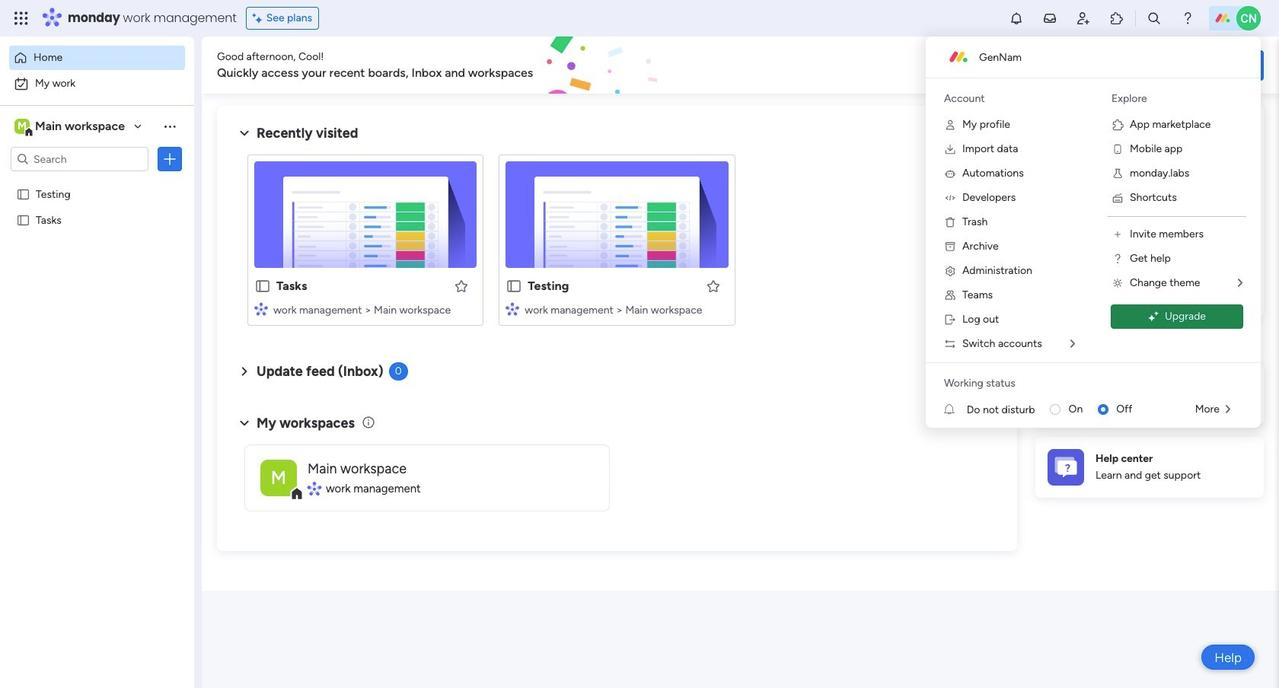Task type: vqa. For each thing, say whether or not it's contained in the screenshot.
second the Public board icon from the top of the page
no



Task type: locate. For each thing, give the bounding box(es) containing it.
1 horizontal spatial list arrow image
[[1238, 278, 1243, 289]]

public board image for add to favorites image
[[254, 278, 271, 295]]

1 horizontal spatial public board image
[[254, 278, 271, 295]]

0 element
[[389, 362, 408, 381]]

invite members image
[[1076, 11, 1091, 26], [1112, 228, 1124, 241]]

templates image image
[[1049, 115, 1250, 220]]

2 horizontal spatial public board image
[[506, 278, 523, 295]]

option
[[9, 46, 185, 70], [9, 72, 185, 96], [0, 180, 194, 183]]

public board image for add to favorites icon
[[506, 278, 523, 295]]

trash image
[[944, 216, 956, 228]]

public board image
[[16, 187, 30, 201], [254, 278, 271, 295], [506, 278, 523, 295]]

workspace image
[[14, 118, 30, 135], [260, 460, 297, 496]]

list arrow image
[[1238, 278, 1243, 289], [1226, 404, 1231, 415]]

archive image
[[944, 241, 956, 253]]

0 horizontal spatial list arrow image
[[1226, 404, 1231, 415]]

see plans image
[[253, 10, 266, 27]]

monday marketplace image
[[1110, 11, 1125, 26]]

1 vertical spatial list arrow image
[[1226, 404, 1231, 415]]

quick search results list box
[[235, 142, 999, 344]]

0 vertical spatial invite members image
[[1076, 11, 1091, 26]]

import data image
[[944, 143, 956, 155]]

close recently visited image
[[235, 124, 254, 142]]

getting started element
[[1036, 364, 1264, 425]]

1 horizontal spatial invite members image
[[1112, 228, 1124, 241]]

close my workspaces image
[[235, 414, 254, 432]]

0 vertical spatial option
[[9, 46, 185, 70]]

list box
[[0, 178, 194, 438]]

component image
[[506, 302, 520, 316]]

0 vertical spatial list arrow image
[[1238, 278, 1243, 289]]

0 vertical spatial workspace image
[[14, 118, 30, 135]]

help center element
[[1036, 437, 1264, 498]]

search everything image
[[1147, 11, 1162, 26]]

invite members image right update feed icon
[[1076, 11, 1091, 26]]

monday.labs image
[[1112, 168, 1124, 180]]

1 vertical spatial invite members image
[[1112, 228, 1124, 241]]

public board image
[[16, 212, 30, 227]]

Search in workspace field
[[32, 150, 127, 168]]

1 vertical spatial option
[[9, 72, 185, 96]]

1 vertical spatial workspace image
[[260, 460, 297, 496]]

invite members image up get help image on the right of the page
[[1112, 228, 1124, 241]]

0 horizontal spatial workspace image
[[14, 118, 30, 135]]

teams image
[[944, 289, 956, 302]]

1 horizontal spatial workspace image
[[260, 460, 297, 496]]

0 horizontal spatial public board image
[[16, 187, 30, 201]]

add to favorites image
[[706, 278, 721, 294]]

help image
[[1180, 11, 1196, 26]]

switch accounts image
[[944, 338, 956, 350]]

workspace options image
[[162, 119, 177, 134]]

shortcuts image
[[1112, 192, 1124, 204]]



Task type: describe. For each thing, give the bounding box(es) containing it.
options image
[[162, 152, 177, 167]]

administration image
[[944, 265, 956, 277]]

log out image
[[944, 314, 956, 326]]

v2 surfce notifications image
[[944, 402, 967, 418]]

get help image
[[1112, 253, 1124, 265]]

developers image
[[944, 192, 956, 204]]

notifications image
[[1009, 11, 1024, 26]]

my profile image
[[944, 119, 956, 131]]

upgrade stars new image
[[1148, 311, 1159, 323]]

workspace selection element
[[14, 117, 127, 137]]

mobile app image
[[1112, 143, 1124, 155]]

2 vertical spatial option
[[0, 180, 194, 183]]

cool name image
[[1237, 6, 1261, 30]]

add to favorites image
[[454, 278, 469, 294]]

change theme image
[[1112, 277, 1124, 289]]

open update feed (inbox) image
[[235, 362, 254, 381]]

select product image
[[14, 11, 29, 26]]

automations image
[[944, 168, 956, 180]]

0 horizontal spatial invite members image
[[1076, 11, 1091, 26]]

update feed image
[[1043, 11, 1058, 26]]

list arrow image
[[1071, 339, 1075, 350]]



